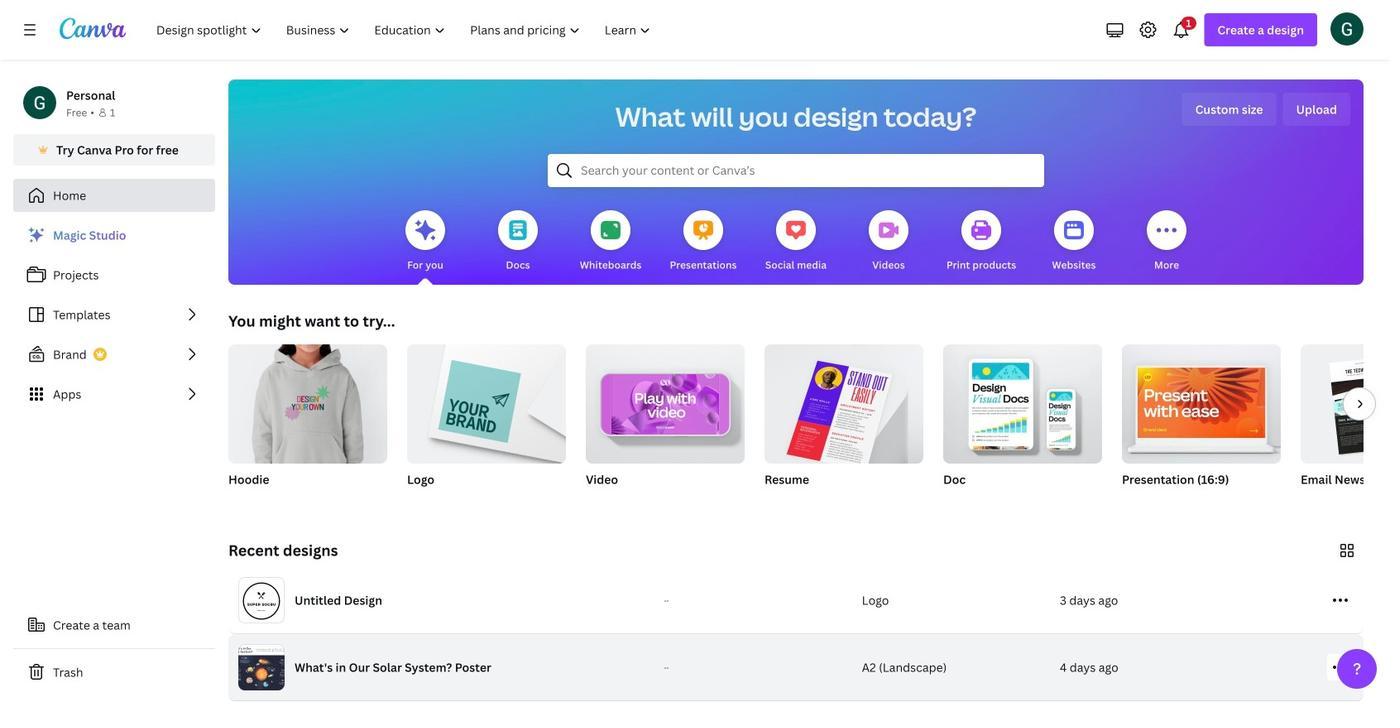 Task type: describe. For each thing, give the bounding box(es) containing it.
top level navigation element
[[146, 13, 665, 46]]



Task type: locate. For each thing, give the bounding box(es) containing it.
None search field
[[548, 154, 1045, 187]]

list
[[13, 219, 215, 411]]

group
[[229, 338, 387, 508], [229, 338, 387, 464], [407, 338, 566, 508], [407, 338, 566, 464], [586, 338, 745, 508], [586, 338, 745, 464], [765, 338, 924, 508], [765, 338, 924, 471], [944, 344, 1103, 508], [944, 344, 1103, 464], [1123, 344, 1282, 508], [1301, 344, 1391, 508]]

greg robinson image
[[1331, 12, 1364, 45]]

Search search field
[[581, 155, 1012, 186]]



Task type: vqa. For each thing, say whether or not it's contained in the screenshot.
Greg Robinson image
yes



